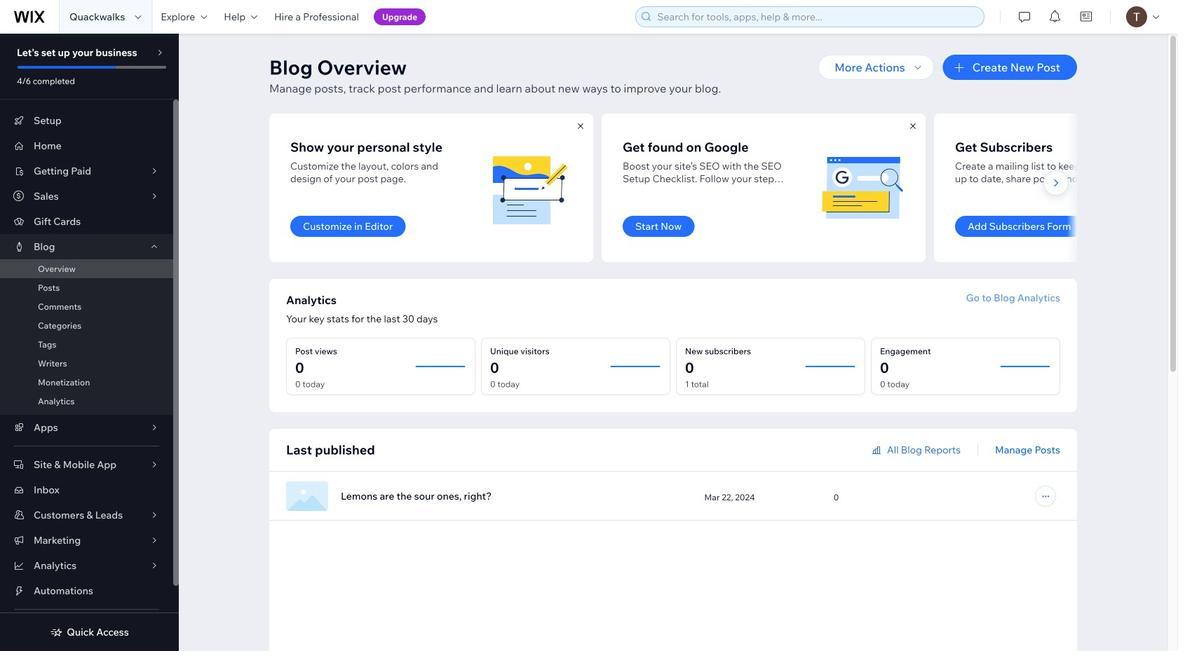 Task type: vqa. For each thing, say whether or not it's contained in the screenshot.
Uptime & Security's the Security
no



Task type: describe. For each thing, give the bounding box(es) containing it.
Search for tools, apps, help & more... field
[[653, 7, 980, 27]]

blog overview.dealer.google1.title image
[[821, 146, 905, 230]]



Task type: locate. For each thing, give the bounding box(es) containing it.
list
[[269, 114, 1179, 262]]

blog overview.dealer.customize post page.title image
[[488, 146, 573, 230]]

sidebar element
[[0, 34, 179, 652]]



